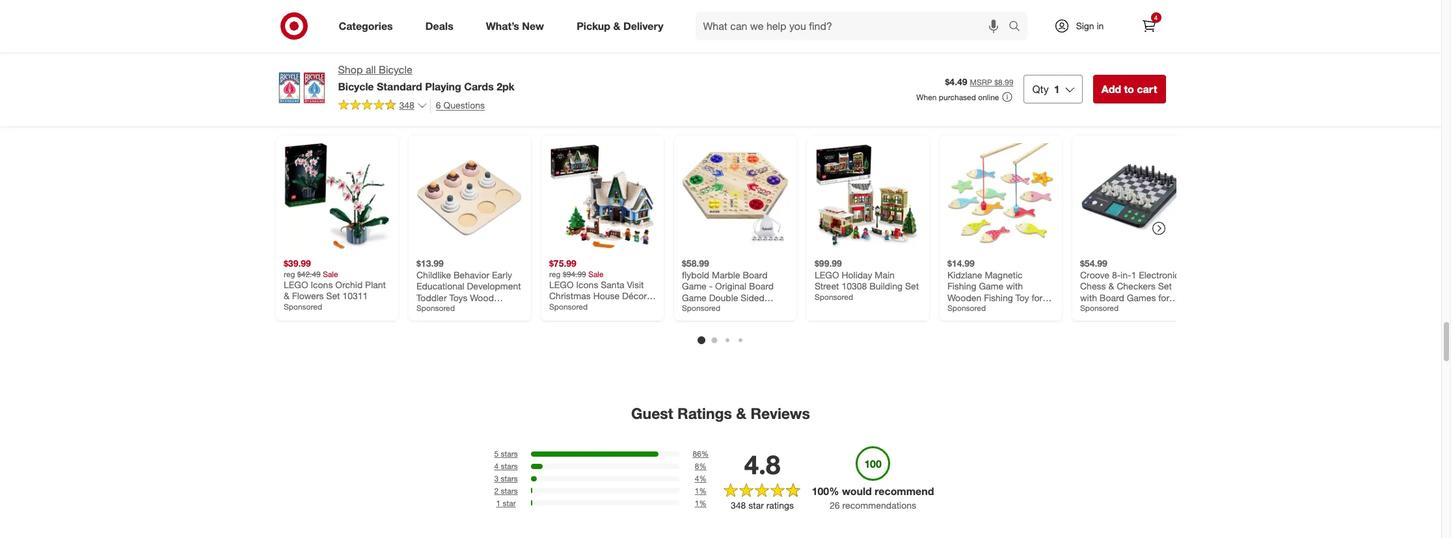 Task type: describe. For each thing, give the bounding box(es) containing it.
4 for 4 stars
[[494, 462, 499, 471]]

qty 1
[[1033, 83, 1060, 96]]

pickup
[[577, 19, 611, 32]]

would
[[842, 485, 872, 498]]

set inside '$75.99 reg $94.99 sale lego icons santa visit christmas house décor set 10293'
[[549, 302, 563, 313]]

1 % for star
[[695, 498, 707, 508]]

star for 1
[[503, 498, 516, 508]]

$8.99
[[995, 77, 1014, 87]]

or
[[1014, 303, 1022, 314]]

to
[[1124, 83, 1134, 96]]

online
[[978, 92, 999, 102]]

348 for 348 star ratings
[[731, 500, 746, 511]]

1 horizontal spatial fishing
[[984, 292, 1013, 303]]

flybold
[[682, 269, 709, 280]]

1 % for stars
[[695, 486, 707, 496]]

pickup & delivery link
[[566, 12, 680, 40]]

4 %
[[695, 474, 707, 484]]

10293
[[565, 302, 591, 313]]

$4.49
[[945, 76, 968, 87]]

set inside $99.99 lego holiday main street 10308 building set sponsored
[[905, 280, 919, 291]]

marble
[[712, 269, 740, 280]]

toys
[[449, 292, 467, 303]]

boys
[[463, 303, 484, 314]]

sale for orchid
[[323, 269, 338, 279]]

when purchased online
[[917, 92, 999, 102]]

game up painted
[[682, 292, 706, 303]]

for inside $14.99 kidzlane magnetic fishing game with wooden fishing toy for kids & toddlers or ages 3+
[[1032, 292, 1042, 303]]

4 for 4 %
[[695, 474, 699, 484]]

décor
[[622, 290, 647, 301]]

lego inside $99.99 lego holiday main street 10308 building set sponsored
[[815, 269, 839, 280]]

10311
[[342, 290, 368, 301]]

all
[[366, 63, 376, 76]]

lego icons orchid plant & flowers set 10311 image
[[283, 143, 390, 250]]

game for kidzlane
[[979, 280, 1003, 291]]

games
[[1127, 292, 1156, 303]]

painted
[[682, 303, 713, 314]]

checkers
[[1117, 280, 1155, 291]]

guest ratings & reviews
[[631, 404, 810, 422]]

shop
[[338, 63, 363, 76]]

kids inside $14.99 kidzlane magnetic fishing game with wooden fishing toy for kids & toddlers or ages 3+
[[947, 303, 965, 314]]

categories
[[339, 19, 393, 32]]

stars for 3 stars
[[501, 474, 518, 484]]

magnetic
[[985, 269, 1023, 280]]

100 % would recommend 26 recommendations
[[812, 485, 934, 511]]

$13.99 childlike behavior early educational development toddler toys wood puzzles for boys & girls ages 2-4
[[416, 258, 521, 326]]

educational
[[416, 280, 464, 291]]

% inside 100 % would recommend 26 recommendations
[[829, 485, 839, 498]]

1 star
[[496, 498, 516, 508]]

search
[[1003, 21, 1034, 34]]

ratings
[[767, 500, 794, 511]]

2pk
[[497, 80, 515, 93]]

-
[[709, 280, 712, 291]]

& inside $54.99 croove 8-in-1 electronic chess & checkers set with board games for kids
[[1108, 280, 1114, 291]]

sponsored for croove 8-in-1 electronic chess & checkers set with board games for kids
[[1080, 303, 1119, 313]]

3
[[494, 474, 499, 484]]

add to cart
[[1102, 83, 1158, 96]]

2 stars
[[494, 486, 518, 496]]

set inside $39.99 reg $42.49 sale lego icons orchid plant & flowers set 10311 sponsored
[[326, 290, 340, 301]]

categories link
[[328, 12, 409, 40]]

sponsored inside $99.99 lego holiday main street 10308 building set sponsored
[[815, 292, 853, 302]]

wood
[[470, 292, 494, 303]]

$94.99
[[563, 269, 586, 279]]

0 horizontal spatial bicycle
[[338, 80, 374, 93]]

game for flybold
[[682, 280, 706, 291]]

croove 8-in-1 electronic chess & checkers set with board games for kids image
[[1080, 143, 1187, 250]]

for inside '$13.99 childlike behavior early educational development toddler toys wood puzzles for boys & girls ages 2-4'
[[450, 303, 461, 314]]

% for 1 star
[[699, 498, 707, 508]]

% for 2 stars
[[699, 486, 707, 496]]

visit
[[627, 279, 644, 290]]

toy
[[1015, 292, 1029, 303]]

reg for lego icons orchid plant & flowers set 10311
[[283, 269, 295, 279]]

86 %
[[693, 449, 709, 459]]

$58.99
[[682, 258, 709, 269]]

3 stars
[[494, 474, 518, 484]]

player
[[748, 303, 774, 314]]

qty
[[1033, 83, 1049, 96]]

street
[[815, 280, 839, 291]]

& inside $14.99 kidzlane magnetic fishing game with wooden fishing toy for kids & toddlers or ages 3+
[[968, 303, 974, 314]]

what's new
[[486, 19, 544, 32]]

house
[[593, 290, 619, 301]]

$4.49 msrp $8.99
[[945, 76, 1014, 87]]

star for 348
[[749, 500, 764, 511]]

100
[[812, 485, 829, 498]]

4 inside $58.99 flybold marble board game - original board game double sided painted 6 and 4 player
[[741, 303, 746, 314]]

5 stars
[[494, 449, 518, 459]]

original
[[715, 280, 746, 291]]

sponsored for childlike behavior early educational development toddler toys wood puzzles for boys & girls ages 2-4
[[416, 303, 455, 313]]

reg for lego icons santa visit christmas house décor set 10293
[[549, 269, 560, 279]]

sign in
[[1076, 20, 1104, 31]]

icons for flowers
[[310, 279, 333, 290]]

6 questions link
[[430, 98, 485, 113]]

with inside $54.99 croove 8-in-1 electronic chess & checkers set with board games for kids
[[1080, 292, 1097, 303]]

$42.49
[[297, 269, 320, 279]]

% for 4 stars
[[699, 462, 707, 471]]

348 for 348
[[399, 100, 415, 111]]

4 inside '$13.99 childlike behavior early educational development toddler toys wood puzzles for boys & girls ages 2-4'
[[448, 315, 453, 326]]

sign
[[1076, 20, 1094, 31]]

lego icons santa visit christmas house décor set 10293 image
[[549, 143, 656, 250]]

$39.99 reg $42.49 sale lego icons orchid plant & flowers set 10311 sponsored
[[283, 258, 386, 311]]

chess
[[1080, 280, 1106, 291]]

8
[[695, 462, 699, 471]]

what's new link
[[475, 12, 561, 40]]

purchased
[[939, 92, 976, 102]]

2
[[494, 486, 499, 496]]

lego holiday main street 10308 building set image
[[815, 143, 921, 250]]

% for 5 stars
[[702, 449, 709, 459]]

standard
[[377, 80, 422, 93]]

set inside $54.99 croove 8-in-1 electronic chess & checkers set with board games for kids
[[1158, 280, 1172, 291]]

for inside $54.99 croove 8-in-1 electronic chess & checkers set with board games for kids
[[1158, 292, 1169, 303]]

development
[[467, 280, 521, 291]]

10308
[[842, 280, 867, 291]]

user image by @honeyplushiez image
[[265, 0, 411, 69]]



Task type: locate. For each thing, give the bounding box(es) containing it.
sponsored for kidzlane magnetic fishing game with wooden fishing toy for kids & toddlers or ages 3+
[[947, 303, 986, 313]]

search button
[[1003, 12, 1034, 43]]

1 kids from the left
[[947, 303, 965, 314]]

1 horizontal spatial kids
[[1080, 303, 1098, 314]]

flybold marble board game - original board game double sided painted 6 and 4 player image
[[682, 143, 789, 250]]

in-
[[1121, 269, 1131, 280]]

1 horizontal spatial reg
[[549, 269, 560, 279]]

3 stars from the top
[[501, 474, 518, 484]]

1 horizontal spatial lego
[[549, 279, 573, 290]]

0 horizontal spatial for
[[450, 303, 461, 314]]

girls
[[495, 303, 513, 314]]

4 right in
[[1154, 14, 1158, 21]]

2 stars from the top
[[501, 462, 518, 471]]

%
[[702, 449, 709, 459], [699, 462, 707, 471], [699, 474, 707, 484], [829, 485, 839, 498], [699, 486, 707, 496], [699, 498, 707, 508]]

1 icons from the left
[[310, 279, 333, 290]]

main
[[875, 269, 895, 280]]

0 horizontal spatial star
[[503, 498, 516, 508]]

4 down 5
[[494, 462, 499, 471]]

&
[[613, 19, 621, 32], [1108, 280, 1114, 291], [283, 290, 289, 301], [486, 303, 492, 314], [968, 303, 974, 314], [736, 404, 747, 422]]

0 horizontal spatial kids
[[947, 303, 965, 314]]

toddlers
[[976, 303, 1011, 314]]

4 stars
[[494, 462, 518, 471]]

$99.99 lego holiday main street 10308 building set sponsored
[[815, 258, 919, 302]]

star down 2 stars
[[503, 498, 516, 508]]

bicycle down shop on the top of page
[[338, 80, 374, 93]]

6 down playing in the left top of the page
[[436, 99, 441, 111]]

fishing up wooden
[[947, 280, 976, 291]]

game inside $14.99 kidzlane magnetic fishing game with wooden fishing toy for kids & toddlers or ages 3+
[[979, 280, 1003, 291]]

1 horizontal spatial sale
[[588, 269, 603, 279]]

wooden
[[947, 292, 981, 303]]

1 vertical spatial 348
[[731, 500, 746, 511]]

fishing
[[947, 280, 976, 291], [984, 292, 1013, 303]]

26
[[830, 500, 840, 511]]

1 horizontal spatial bicycle
[[379, 63, 412, 76]]

ages down toy
[[1024, 303, 1045, 314]]

sponsored inside $39.99 reg $42.49 sale lego icons orchid plant & flowers set 10311 sponsored
[[283, 302, 322, 311]]

ratings
[[678, 404, 732, 422]]

sponsored down street
[[815, 292, 853, 302]]

for
[[1032, 292, 1042, 303], [1158, 292, 1169, 303], [450, 303, 461, 314]]

icons inside '$75.99 reg $94.99 sale lego icons santa visit christmas house décor set 10293'
[[576, 279, 598, 290]]

croove
[[1080, 269, 1109, 280]]

$99.99
[[815, 258, 842, 269]]

kids inside $54.99 croove 8-in-1 electronic chess & checkers set with board games for kids
[[1080, 303, 1098, 314]]

4 for 4
[[1154, 14, 1158, 21]]

kidzlane
[[947, 269, 982, 280]]

348 down "standard"
[[399, 100, 415, 111]]

when
[[917, 92, 937, 102]]

& inside '$13.99 childlike behavior early educational development toddler toys wood puzzles for boys & girls ages 2-4'
[[486, 303, 492, 314]]

4 down toys
[[448, 315, 453, 326]]

lego up street
[[815, 269, 839, 280]]

bicycle up "standard"
[[379, 63, 412, 76]]

user image by @dolphinhatgames image
[[890, 0, 1036, 69]]

icons inside $39.99 reg $42.49 sale lego icons orchid plant & flowers set 10311 sponsored
[[310, 279, 333, 290]]

sponsored down toddler
[[416, 303, 455, 313]]

user image by @shannarios image
[[578, 0, 723, 69]]

1 stars from the top
[[501, 449, 518, 459]]

sponsored for lego icons santa visit christmas house décor set 10293
[[549, 302, 588, 311]]

$14.99
[[947, 258, 975, 269]]

reg inside '$75.99 reg $94.99 sale lego icons santa visit christmas house décor set 10293'
[[549, 269, 560, 279]]

0 vertical spatial with
[[1006, 280, 1023, 291]]

$58.99 flybold marble board game - original board game double sided painted 6 and 4 player
[[682, 258, 774, 314]]

toddler
[[416, 292, 447, 303]]

reviews
[[751, 404, 810, 422]]

2 sale from the left
[[588, 269, 603, 279]]

0 vertical spatial 348
[[399, 100, 415, 111]]

1 horizontal spatial 6
[[715, 303, 720, 314]]

& left flowers at bottom
[[283, 290, 289, 301]]

pickup & delivery
[[577, 19, 664, 32]]

1 vertical spatial bicycle
[[338, 80, 374, 93]]

86
[[693, 449, 702, 459]]

with up toy
[[1006, 280, 1023, 291]]

& inside 'link'
[[613, 19, 621, 32]]

christmas
[[549, 290, 591, 301]]

new
[[522, 19, 544, 32]]

& right pickup
[[613, 19, 621, 32]]

$13.99
[[416, 258, 443, 269]]

kidzlane magnetic fishing game with wooden fishing toy for kids & toddlers or ages 3+ image
[[947, 143, 1054, 250]]

& right 'ratings' in the bottom of the page
[[736, 404, 747, 422]]

user image by @sarahjae33 image
[[734, 0, 880, 69]]

cart
[[1137, 83, 1158, 96]]

1 reg from the left
[[283, 269, 295, 279]]

1 vertical spatial ages
[[416, 315, 437, 326]]

for right toy
[[1032, 292, 1042, 303]]

1 horizontal spatial icons
[[576, 279, 598, 290]]

kids down chess
[[1080, 303, 1098, 314]]

0 vertical spatial ages
[[1024, 303, 1045, 314]]

348 link
[[338, 98, 428, 114]]

$54.99
[[1080, 258, 1107, 269]]

icons up flowers at bottom
[[310, 279, 333, 290]]

sale for santa
[[588, 269, 603, 279]]

childlike behavior early educational development toddler toys wood puzzles for boys & girls ages 2-4 image
[[416, 143, 523, 250]]

user image by @adventureswithmuffin image
[[1046, 0, 1192, 69]]

1 sale from the left
[[323, 269, 338, 279]]

stars up 4 stars at the bottom left of the page
[[501, 449, 518, 459]]

sale
[[323, 269, 338, 279], [588, 269, 603, 279]]

deals
[[425, 19, 453, 32]]

msrp
[[970, 77, 992, 87]]

348 left ratings
[[731, 500, 746, 511]]

0 horizontal spatial icons
[[310, 279, 333, 290]]

8 %
[[695, 462, 707, 471]]

board inside $54.99 croove 8-in-1 electronic chess & checkers set with board games for kids
[[1100, 292, 1124, 303]]

1
[[1054, 83, 1060, 96], [1131, 269, 1136, 280], [695, 486, 699, 496], [496, 498, 501, 508], [695, 498, 699, 508]]

1 vertical spatial fishing
[[984, 292, 1013, 303]]

with inside $14.99 kidzlane magnetic fishing game with wooden fishing toy for kids & toddlers or ages 3+
[[1006, 280, 1023, 291]]

stars down the 3 stars
[[501, 486, 518, 496]]

5
[[494, 449, 499, 459]]

sale inside '$75.99 reg $94.99 sale lego icons santa visit christmas house décor set 10293'
[[588, 269, 603, 279]]

sponsored down chess
[[1080, 303, 1119, 313]]

sponsored down wooden
[[947, 303, 986, 313]]

childlike
[[416, 269, 451, 280]]

0 horizontal spatial fishing
[[947, 280, 976, 291]]

reg
[[283, 269, 295, 279], [549, 269, 560, 279]]

4 down 8
[[695, 474, 699, 484]]

recommend
[[875, 485, 934, 498]]

& down wood
[[486, 303, 492, 314]]

cards
[[464, 80, 494, 93]]

ages for puzzles
[[416, 315, 437, 326]]

1 horizontal spatial ages
[[1024, 303, 1045, 314]]

sponsored down christmas
[[549, 302, 588, 311]]

sponsored down the -
[[682, 303, 720, 313]]

set right building
[[905, 280, 919, 291]]

1 %
[[695, 486, 707, 496], [695, 498, 707, 508]]

set down orchid at the bottom left of the page
[[326, 290, 340, 301]]

kids up 3+
[[947, 303, 965, 314]]

1 horizontal spatial with
[[1080, 292, 1097, 303]]

lego up christmas
[[549, 279, 573, 290]]

4
[[1154, 14, 1158, 21], [741, 303, 746, 314], [448, 315, 453, 326], [494, 462, 499, 471], [695, 474, 699, 484]]

2 horizontal spatial for
[[1158, 292, 1169, 303]]

stars up 2 stars
[[501, 474, 518, 484]]

for right games
[[1158, 292, 1169, 303]]

6 inside $58.99 flybold marble board game - original board game double sided painted 6 and 4 player
[[715, 303, 720, 314]]

1 inside $54.99 croove 8-in-1 electronic chess & checkers set with board games for kids
[[1131, 269, 1136, 280]]

1 horizontal spatial for
[[1032, 292, 1042, 303]]

fishing up toddlers in the bottom right of the page
[[984, 292, 1013, 303]]

& inside $39.99 reg $42.49 sale lego icons orchid plant & flowers set 10311 sponsored
[[283, 290, 289, 301]]

lego up flowers at bottom
[[283, 279, 308, 290]]

0 vertical spatial 1 %
[[695, 486, 707, 496]]

4 right and
[[741, 303, 746, 314]]

0 horizontal spatial 6
[[436, 99, 441, 111]]

0 horizontal spatial ages
[[416, 315, 437, 326]]

questions
[[444, 99, 485, 111]]

1 vertical spatial with
[[1080, 292, 1097, 303]]

$75.99 reg $94.99 sale lego icons santa visit christmas house décor set 10293
[[549, 258, 647, 313]]

add to cart button
[[1093, 75, 1166, 103]]

sided
[[741, 292, 764, 303]]

stars for 5 stars
[[501, 449, 518, 459]]

game down magnetic
[[979, 280, 1003, 291]]

0 horizontal spatial 348
[[399, 100, 415, 111]]

reg down $39.99
[[283, 269, 295, 279]]

2 horizontal spatial lego
[[815, 269, 839, 280]]

0 horizontal spatial with
[[1006, 280, 1023, 291]]

sale right $42.49
[[323, 269, 338, 279]]

1 vertical spatial 6
[[715, 303, 720, 314]]

add
[[1102, 83, 1121, 96]]

sponsored for flybold marble board game - original board game double sided painted 6 and 4 player
[[682, 303, 720, 313]]

plant
[[365, 279, 386, 290]]

1 1 % from the top
[[695, 486, 707, 496]]

reg down $75.99 on the left
[[549, 269, 560, 279]]

sale inside $39.99 reg $42.49 sale lego icons orchid plant & flowers set 10311 sponsored
[[323, 269, 338, 279]]

& down wooden
[[968, 303, 974, 314]]

2 icons from the left
[[576, 279, 598, 290]]

reg inside $39.99 reg $42.49 sale lego icons orchid plant & flowers set 10311 sponsored
[[283, 269, 295, 279]]

for down toys
[[450, 303, 461, 314]]

and
[[723, 303, 738, 314]]

sponsored down flowers at bottom
[[283, 302, 322, 311]]

4 link
[[1135, 12, 1163, 40]]

deals link
[[414, 12, 470, 40]]

image of bicycle standard playing cards 2pk image
[[276, 62, 328, 115]]

user image by @cityscriptco image
[[421, 0, 567, 69]]

in
[[1097, 20, 1104, 31]]

playing
[[425, 80, 461, 93]]

What can we help you find? suggestions appear below search field
[[695, 12, 1012, 40]]

6 down double
[[715, 303, 720, 314]]

ages down puzzles
[[416, 315, 437, 326]]

% for 3 stars
[[699, 474, 707, 484]]

lego inside '$75.99 reg $94.99 sale lego icons santa visit christmas house décor set 10293'
[[549, 279, 573, 290]]

1 horizontal spatial 348
[[731, 500, 746, 511]]

2 reg from the left
[[549, 269, 560, 279]]

$75.99
[[549, 258, 576, 269]]

ages inside '$13.99 childlike behavior early educational development toddler toys wood puzzles for boys & girls ages 2-4'
[[416, 315, 437, 326]]

star
[[503, 498, 516, 508], [749, 500, 764, 511]]

0 vertical spatial 6
[[436, 99, 441, 111]]

set down electronic
[[1158, 280, 1172, 291]]

sponsored
[[815, 292, 853, 302], [283, 302, 322, 311], [549, 302, 588, 311], [416, 303, 455, 313], [682, 303, 720, 313], [947, 303, 986, 313], [1080, 303, 1119, 313]]

icons up christmas
[[576, 279, 598, 290]]

lego
[[815, 269, 839, 280], [283, 279, 308, 290], [549, 279, 573, 290]]

delivery
[[623, 19, 664, 32]]

0 horizontal spatial lego
[[283, 279, 308, 290]]

lego for lego icons santa visit christmas house décor set 10293
[[549, 279, 573, 290]]

with down chess
[[1080, 292, 1097, 303]]

lego inside $39.99 reg $42.49 sale lego icons orchid plant & flowers set 10311 sponsored
[[283, 279, 308, 290]]

6
[[436, 99, 441, 111], [715, 303, 720, 314]]

ages inside $14.99 kidzlane magnetic fishing game with wooden fishing toy for kids & toddlers or ages 3+
[[1024, 303, 1045, 314]]

sign in link
[[1043, 12, 1124, 40]]

8-
[[1112, 269, 1121, 280]]

stars up the 3 stars
[[501, 462, 518, 471]]

$14.99 kidzlane magnetic fishing game with wooden fishing toy for kids & toddlers or ages 3+
[[947, 258, 1045, 326]]

flowers
[[292, 290, 323, 301]]

& down 8-
[[1108, 280, 1114, 291]]

icons for house
[[576, 279, 598, 290]]

star left ratings
[[749, 500, 764, 511]]

game down 'flybold' at left
[[682, 280, 706, 291]]

sale right $94.99
[[588, 269, 603, 279]]

santa
[[601, 279, 624, 290]]

1 horizontal spatial star
[[749, 500, 764, 511]]

3+
[[947, 315, 958, 326]]

2 1 % from the top
[[695, 498, 707, 508]]

stars for 4 stars
[[501, 462, 518, 471]]

0 vertical spatial bicycle
[[379, 63, 412, 76]]

$54.99 croove 8-in-1 electronic chess & checkers set with board games for kids
[[1080, 258, 1179, 314]]

stars for 2 stars
[[501, 486, 518, 496]]

4 stars from the top
[[501, 486, 518, 496]]

lego for lego icons orchid plant & flowers set 10311
[[283, 279, 308, 290]]

348
[[399, 100, 415, 111], [731, 500, 746, 511]]

0 horizontal spatial reg
[[283, 269, 295, 279]]

0 horizontal spatial sale
[[323, 269, 338, 279]]

electronic
[[1139, 269, 1179, 280]]

2 kids from the left
[[1080, 303, 1098, 314]]

set down christmas
[[549, 302, 563, 313]]

with
[[1006, 280, 1023, 291], [1080, 292, 1097, 303]]

orchid
[[335, 279, 362, 290]]

0 vertical spatial fishing
[[947, 280, 976, 291]]

ages for for
[[1024, 303, 1045, 314]]

1 vertical spatial 1 %
[[695, 498, 707, 508]]



Task type: vqa. For each thing, say whether or not it's contained in the screenshot.
number
no



